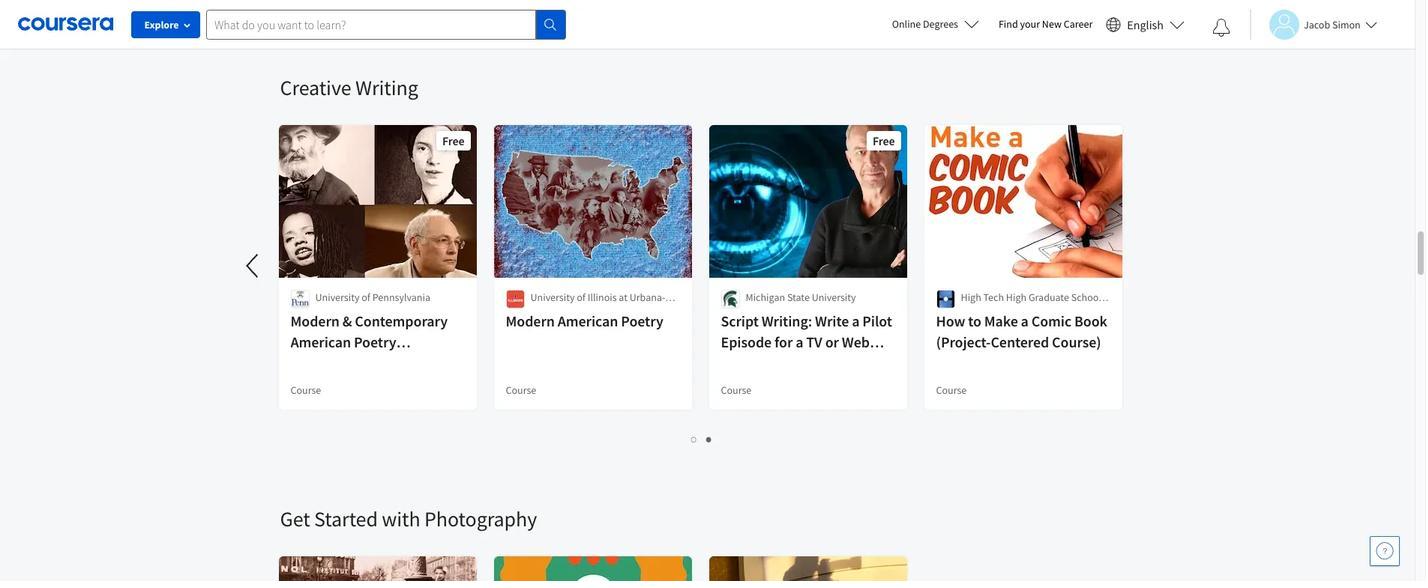 Task type: locate. For each thing, give the bounding box(es) containing it.
1 horizontal spatial course)
[[1052, 333, 1101, 352]]

american up ("modpo")
[[291, 333, 351, 352]]

illinois
[[588, 291, 617, 304]]

1 horizontal spatial high
[[1006, 291, 1027, 304]]

2 horizontal spatial a
[[1021, 312, 1029, 331]]

0 vertical spatial (project-
[[936, 333, 991, 352]]

2 button
[[702, 431, 717, 448]]

centered
[[991, 333, 1049, 352], [818, 354, 876, 373]]

list containing 1
[[280, 431, 1124, 448]]

chevron down image
[[58, 23, 68, 33]]

2 modern from the left
[[506, 312, 555, 331]]

university of pennsylvania image
[[291, 290, 309, 309]]

modern & contemporary american poetry ("modpo")
[[291, 312, 448, 373]]

0 horizontal spatial course)
[[721, 375, 770, 394]]

poetry down "urbana-"
[[621, 312, 663, 331]]

1 free from the left
[[442, 133, 465, 148]]

show notifications image
[[1213, 19, 1230, 37]]

1 horizontal spatial american
[[558, 312, 618, 331]]

1 high from the left
[[961, 291, 981, 304]]

jacob
[[1304, 18, 1330, 31]]

modern down university of illinois at urbana-champaign icon
[[506, 312, 555, 331]]

writing
[[355, 74, 418, 101]]

2 course from the left
[[506, 384, 536, 397]]

modern for modern american poetry
[[506, 312, 555, 331]]

writing:
[[762, 312, 812, 331]]

course) down book
[[1052, 333, 1101, 352]]

american down illinois
[[558, 312, 618, 331]]

1 vertical spatial centered
[[818, 354, 876, 373]]

poetry down contemporary
[[354, 333, 396, 352]]

course) inside 'how to make a comic book (project-centered course)'
[[1052, 333, 1101, 352]]

jacob simon
[[1304, 18, 1361, 31]]

of left illinois
[[577, 291, 586, 304]]

0 horizontal spatial american
[[291, 333, 351, 352]]

modern inside modern & contemporary american poetry ("modpo")
[[291, 312, 340, 331]]

degrees
[[923, 17, 958, 31]]

jacob simon button
[[1250, 9, 1377, 39]]

centered inside 'how to make a comic book (project-centered course)'
[[991, 333, 1049, 352]]

None search field
[[206, 9, 566, 39]]

university up &
[[315, 291, 360, 304]]

michigan state university
[[746, 291, 856, 304]]

a left tv
[[796, 333, 803, 352]]

online degrees
[[892, 17, 958, 31]]

course for modern & contemporary american poetry ("modpo")
[[291, 384, 321, 397]]

3 course from the left
[[721, 384, 752, 397]]

1 horizontal spatial of
[[577, 291, 586, 304]]

(project- down 'to'
[[936, 333, 991, 352]]

pennsylvania
[[372, 291, 430, 304]]

help center image
[[1376, 543, 1394, 561]]

0 horizontal spatial poetry
[[354, 333, 396, 352]]

2 horizontal spatial of
[[961, 306, 970, 319]]

modern
[[291, 312, 340, 331], [506, 312, 555, 331]]

0 horizontal spatial of
[[362, 291, 370, 304]]

1 horizontal spatial centered
[[991, 333, 1049, 352]]

free for script writing: write a pilot episode for a tv or web series (project-centered course)
[[873, 133, 895, 148]]

0 horizontal spatial (project-
[[763, 354, 818, 373]]

photography basics and beyond: from smartphone to dslr specialization by michigan state university, image
[[709, 557, 908, 582]]

centered down web
[[818, 354, 876, 373]]

2 list from the top
[[280, 431, 1124, 448]]

1 vertical spatial (project-
[[763, 354, 818, 373]]

explore button
[[131, 11, 200, 38]]

2 free from the left
[[873, 133, 895, 148]]

university inside university of illinois at urbana- champaign
[[531, 291, 575, 304]]

of inside university of illinois at urbana- champaign
[[577, 291, 586, 304]]

0 horizontal spatial a
[[796, 333, 803, 352]]

career
[[1064, 17, 1093, 31]]

free
[[442, 133, 465, 148], [873, 133, 895, 148]]

how
[[936, 312, 965, 331]]

2 university from the left
[[531, 291, 575, 304]]

a inside 'how to make a comic book (project-centered course)'
[[1021, 312, 1029, 331]]

script
[[721, 312, 759, 331]]

school
[[1071, 291, 1101, 304]]

course
[[291, 384, 321, 397], [506, 384, 536, 397], [721, 384, 752, 397], [936, 384, 967, 397]]

university for &
[[315, 291, 360, 304]]

episode
[[721, 333, 772, 352]]

of left pennsylvania
[[362, 291, 370, 304]]

0 vertical spatial course)
[[1052, 333, 1101, 352]]

university up champaign
[[531, 291, 575, 304]]

0 horizontal spatial free
[[442, 133, 465, 148]]

1 vertical spatial american
[[291, 333, 351, 352]]

modern american poetry
[[506, 312, 663, 331]]

of for american
[[577, 291, 586, 304]]

1 horizontal spatial university
[[531, 291, 575, 304]]

of inside high tech high graduate school of education
[[961, 306, 970, 319]]

0 horizontal spatial centered
[[818, 354, 876, 373]]

a
[[852, 312, 860, 331], [1021, 312, 1029, 331], [796, 333, 803, 352]]

(project- down for at the bottom of the page
[[763, 354, 818, 373]]

write
[[815, 312, 849, 331]]

1 horizontal spatial a
[[852, 312, 860, 331]]

0 horizontal spatial university
[[315, 291, 360, 304]]

course for script writing: write a pilot episode for a tv or web series (project-centered course)
[[721, 384, 752, 397]]

find your new career
[[999, 17, 1093, 31]]

university
[[315, 291, 360, 304], [531, 291, 575, 304], [812, 291, 856, 304]]

explore
[[144, 18, 179, 31]]

poetry
[[621, 312, 663, 331], [354, 333, 396, 352]]

course for modern american poetry
[[506, 384, 536, 397]]

0 vertical spatial centered
[[991, 333, 1049, 352]]

champaign
[[531, 306, 581, 319]]

1 course from the left
[[291, 384, 321, 397]]

course)
[[1052, 333, 1101, 352], [721, 375, 770, 394]]

0 horizontal spatial modern
[[291, 312, 340, 331]]

0 horizontal spatial high
[[961, 291, 981, 304]]

1 vertical spatial list
[[280, 431, 1124, 448]]

urbana-
[[630, 291, 665, 304]]

high right tech
[[1006, 291, 1027, 304]]

high left tech
[[961, 291, 981, 304]]

high
[[961, 291, 981, 304], [1006, 291, 1027, 304]]

centered down make
[[991, 333, 1049, 352]]

a right make
[[1021, 312, 1029, 331]]

1 vertical spatial course)
[[721, 375, 770, 394]]

a for make
[[1021, 312, 1029, 331]]

introduction to imagemaking course by california institute of the arts, image
[[494, 557, 692, 582]]

2 horizontal spatial university
[[812, 291, 856, 304]]

of
[[362, 291, 370, 304], [577, 291, 586, 304], [961, 306, 970, 319]]

at
[[619, 291, 628, 304]]

1 vertical spatial poetry
[[354, 333, 396, 352]]

1 horizontal spatial free
[[873, 133, 895, 148]]

0 vertical spatial list
[[280, 0, 1124, 16]]

course) inside script writing: write a pilot episode for a tv or web series (project-centered course)
[[721, 375, 770, 394]]

(project-
[[936, 333, 991, 352], [763, 354, 818, 373]]

course) down series
[[721, 375, 770, 394]]

0 vertical spatial poetry
[[621, 312, 663, 331]]

for
[[775, 333, 793, 352]]

modern down "university of pennsylvania" image
[[291, 312, 340, 331]]

university for american
[[531, 291, 575, 304]]

a up web
[[852, 312, 860, 331]]

list inside creative writing carousel element
[[280, 431, 1124, 448]]

1 university from the left
[[315, 291, 360, 304]]

4 course from the left
[[936, 384, 967, 397]]

0 vertical spatial american
[[558, 312, 618, 331]]

1 horizontal spatial modern
[[506, 312, 555, 331]]

of right high tech high graduate school of education icon at the right of page
[[961, 306, 970, 319]]

list
[[280, 0, 1124, 16], [280, 431, 1124, 448]]

1 modern from the left
[[291, 312, 340, 331]]

1 horizontal spatial poetry
[[621, 312, 663, 331]]

american
[[558, 312, 618, 331], [291, 333, 351, 352]]

seeing through photographs course by the museum of modern art, image
[[279, 557, 477, 582]]

poetry inside modern & contemporary american poetry ("modpo")
[[354, 333, 396, 352]]

1 horizontal spatial (project-
[[936, 333, 991, 352]]

university up write on the bottom right
[[812, 291, 856, 304]]



Task type: describe. For each thing, give the bounding box(es) containing it.
state
[[787, 291, 810, 304]]

1 list from the top
[[280, 0, 1124, 16]]

What do you want to learn? text field
[[206, 9, 536, 39]]

1
[[691, 433, 697, 447]]

how to make a comic book (project-centered course)
[[936, 312, 1107, 352]]

your
[[1020, 17, 1040, 31]]

university of illinois at urbana- champaign
[[531, 291, 665, 319]]

online degrees button
[[880, 7, 991, 40]]

2 high from the left
[[1006, 291, 1027, 304]]

comic
[[1032, 312, 1072, 331]]

photography
[[424, 506, 537, 533]]

online
[[892, 17, 921, 31]]

or
[[825, 333, 839, 352]]

make
[[984, 312, 1018, 331]]

creative writing carousel element
[[0, 29, 1135, 461]]

get started with photography carousel element
[[273, 461, 1135, 582]]

web
[[842, 333, 870, 352]]

started
[[314, 506, 378, 533]]

coursera image
[[18, 12, 113, 36]]

modern for modern & contemporary american poetry ("modpo")
[[291, 312, 340, 331]]

university of illinois at urbana-champaign image
[[506, 290, 525, 309]]

michigan
[[746, 291, 785, 304]]

a for write
[[852, 312, 860, 331]]

book
[[1074, 312, 1107, 331]]

graduate
[[1029, 291, 1069, 304]]

michigan state university image
[[721, 290, 740, 309]]

contemporary
[[355, 312, 448, 331]]

&
[[342, 312, 352, 331]]

education
[[972, 306, 1016, 319]]

high tech high graduate school of education image
[[936, 290, 955, 309]]

free for modern & contemporary american poetry ("modpo")
[[442, 133, 465, 148]]

to
[[968, 312, 981, 331]]

tv
[[806, 333, 822, 352]]

script writing: write a pilot episode for a tv or web series (project-centered course)
[[721, 312, 892, 394]]

creative
[[280, 74, 351, 101]]

english
[[1127, 17, 1164, 32]]

pilot
[[863, 312, 892, 331]]

previous slide image
[[235, 248, 271, 284]]

(project- inside script writing: write a pilot episode for a tv or web series (project-centered course)
[[763, 354, 818, 373]]

course for how to make a comic book (project-centered course)
[[936, 384, 967, 397]]

of for &
[[362, 291, 370, 304]]

3 university from the left
[[812, 291, 856, 304]]

english button
[[1100, 0, 1191, 49]]

1 button
[[687, 431, 702, 448]]

2
[[706, 433, 712, 447]]

get started with photography
[[280, 506, 537, 533]]

get
[[280, 506, 310, 533]]

high tech high graduate school of education
[[961, 291, 1101, 319]]

series
[[721, 354, 760, 373]]

centered inside script writing: write a pilot episode for a tv or web series (project-centered course)
[[818, 354, 876, 373]]

("modpo")
[[291, 354, 358, 373]]

(project- inside 'how to make a comic book (project-centered course)'
[[936, 333, 991, 352]]

american inside modern & contemporary american poetry ("modpo")
[[291, 333, 351, 352]]

simon
[[1332, 18, 1361, 31]]

find
[[999, 17, 1018, 31]]

with
[[382, 506, 420, 533]]

tech
[[983, 291, 1004, 304]]

university of pennsylvania
[[315, 291, 430, 304]]

find your new career link
[[991, 15, 1100, 34]]

new
[[1042, 17, 1062, 31]]

creative writing
[[280, 74, 418, 101]]



Task type: vqa. For each thing, say whether or not it's contained in the screenshot.
"level"
no



